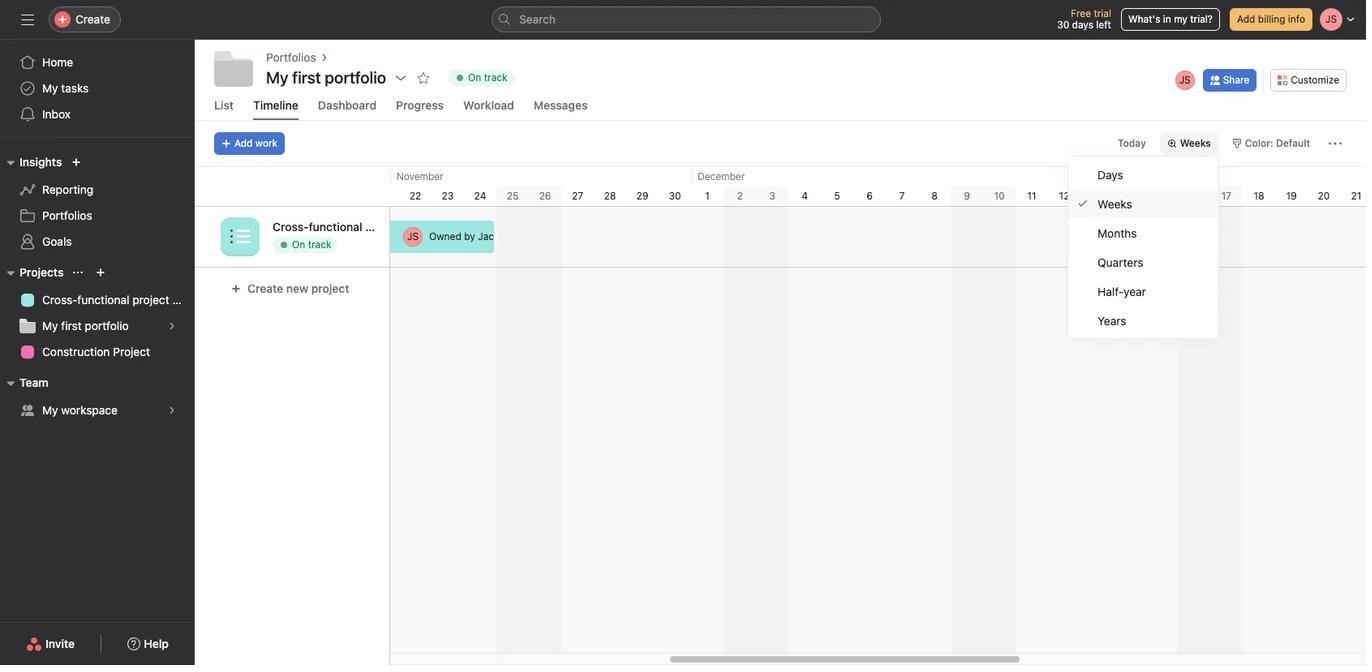 Task type: vqa. For each thing, say whether or not it's contained in the screenshot.
Search
yes



Task type: locate. For each thing, give the bounding box(es) containing it.
cross- up first
[[42, 293, 77, 307]]

0 horizontal spatial cross-
[[42, 293, 77, 307]]

1 vertical spatial portfolios
[[42, 208, 92, 222]]

portfolios down "reporting"
[[42, 208, 92, 222]]

functional up create new project
[[309, 220, 362, 234]]

portfolio
[[85, 319, 129, 333]]

create up home link
[[75, 12, 110, 26]]

0 horizontal spatial create
[[75, 12, 110, 26]]

0 horizontal spatial functional
[[77, 293, 129, 307]]

6
[[866, 190, 873, 202]]

project inside create new project button
[[311, 281, 349, 295]]

timeline
[[253, 98, 298, 112]]

1 horizontal spatial track
[[484, 71, 507, 84]]

20
[[1318, 190, 1330, 202]]

inbox
[[42, 107, 71, 121]]

1 horizontal spatial project
[[311, 281, 349, 295]]

8
[[931, 190, 938, 202]]

projects button
[[0, 263, 64, 282]]

what's in my trial?
[[1128, 13, 1213, 25]]

on track
[[468, 71, 507, 84], [292, 238, 331, 251]]

create button
[[49, 6, 121, 32]]

0 vertical spatial js
[[1179, 73, 1191, 86]]

add work
[[234, 137, 278, 149]]

30 left 1
[[669, 190, 681, 202]]

0 vertical spatial track
[[484, 71, 507, 84]]

my up "timeline"
[[266, 68, 288, 87]]

27
[[572, 190, 583, 202]]

my left tasks
[[42, 81, 58, 95]]

my
[[266, 68, 288, 87], [42, 81, 58, 95], [42, 319, 58, 333], [42, 403, 58, 417]]

hide sidebar image
[[21, 13, 34, 26]]

1 horizontal spatial cross-
[[273, 220, 309, 234]]

0 horizontal spatial weeks
[[1098, 197, 1132, 211]]

quarters link
[[1068, 247, 1218, 277]]

0 horizontal spatial cross-functional project plan
[[42, 293, 195, 307]]

days link
[[1068, 160, 1218, 189]]

29
[[636, 190, 649, 202]]

years link
[[1068, 306, 1218, 335]]

show options image
[[394, 71, 407, 84]]

days
[[1098, 168, 1123, 181]]

my inside teams element
[[42, 403, 58, 417]]

14
[[1124, 190, 1135, 202]]

add
[[1237, 13, 1255, 25], [234, 137, 253, 149]]

5
[[834, 190, 840, 202]]

1 vertical spatial plan
[[172, 293, 195, 307]]

my down the team at the left of the page
[[42, 403, 58, 417]]

my left first
[[42, 319, 58, 333]]

weeks up months
[[1098, 197, 1132, 211]]

0 horizontal spatial add
[[234, 137, 253, 149]]

my for my tasks
[[42, 81, 58, 95]]

cross-functional project plan link
[[10, 287, 195, 313]]

1 vertical spatial on track
[[292, 238, 331, 251]]

create for create new project
[[247, 281, 283, 295]]

projects element
[[0, 258, 195, 368]]

weeks button
[[1160, 132, 1218, 155]]

on up create new project
[[292, 238, 305, 251]]

0 vertical spatial on
[[468, 71, 481, 84]]

search list box
[[492, 6, 881, 32]]

weeks up 16
[[1180, 137, 1211, 149]]

on track button
[[441, 67, 521, 89]]

1 vertical spatial js
[[407, 230, 419, 243]]

add left work
[[234, 137, 253, 149]]

0 vertical spatial cross-functional project plan
[[273, 220, 429, 234]]

today
[[1118, 137, 1146, 149]]

1 horizontal spatial on
[[468, 71, 481, 84]]

teams element
[[0, 368, 195, 427]]

functional up portfolio
[[77, 293, 129, 307]]

project inside the cross-functional project plan "link"
[[132, 293, 169, 307]]

0 vertical spatial on track
[[468, 71, 507, 84]]

today button
[[1111, 132, 1153, 155]]

jacob
[[478, 230, 506, 243]]

0 vertical spatial create
[[75, 12, 110, 26]]

16
[[1189, 190, 1199, 202]]

years
[[1098, 314, 1126, 327]]

my inside projects element
[[42, 319, 58, 333]]

plan up see details, my first portfolio image
[[172, 293, 195, 307]]

half-
[[1098, 284, 1124, 298]]

create inside popup button
[[75, 12, 110, 26]]

search
[[519, 12, 556, 26]]

1 horizontal spatial portfolios link
[[266, 49, 316, 67]]

track up create new project
[[308, 238, 331, 251]]

0 vertical spatial functional
[[309, 220, 362, 234]]

add for add work
[[234, 137, 253, 149]]

add billing info
[[1237, 13, 1305, 25]]

cross-functional project plan up portfolio
[[42, 293, 195, 307]]

owned by jacob simon
[[429, 230, 537, 243]]

0 vertical spatial add
[[1237, 13, 1255, 25]]

project for the cross-functional project plan "link"
[[132, 293, 169, 307]]

create inside button
[[247, 281, 283, 295]]

create left new
[[247, 281, 283, 295]]

9
[[964, 190, 970, 202]]

0 horizontal spatial 30
[[669, 190, 681, 202]]

home link
[[10, 49, 185, 75]]

0 horizontal spatial on track
[[292, 238, 331, 251]]

1 vertical spatial weeks
[[1098, 197, 1132, 211]]

0 horizontal spatial plan
[[172, 293, 195, 307]]

0 vertical spatial weeks
[[1180, 137, 1211, 149]]

on track up workload
[[468, 71, 507, 84]]

1 vertical spatial functional
[[77, 293, 129, 307]]

invite
[[45, 637, 75, 651]]

30
[[1057, 19, 1069, 31], [669, 190, 681, 202]]

cross-
[[273, 220, 309, 234], [42, 293, 77, 307]]

portfolios up my first portfolio
[[266, 50, 316, 64]]

my inside global element
[[42, 81, 58, 95]]

create new project button
[[221, 274, 360, 303]]

1 vertical spatial portfolios link
[[10, 203, 185, 229]]

track
[[484, 71, 507, 84], [308, 238, 331, 251]]

15
[[1156, 190, 1167, 202]]

free trial 30 days left
[[1057, 7, 1111, 31]]

4
[[802, 190, 808, 202]]

quarters
[[1098, 255, 1143, 269]]

plan inside "link"
[[172, 293, 195, 307]]

1 vertical spatial create
[[247, 281, 283, 295]]

add left billing
[[1237, 13, 1255, 25]]

30 left days on the right of the page
[[1057, 19, 1069, 31]]

0 vertical spatial cross-
[[273, 220, 309, 234]]

track up workload
[[484, 71, 507, 84]]

1
[[705, 190, 710, 202]]

work
[[255, 137, 278, 149]]

js left the share button
[[1179, 73, 1191, 86]]

0 vertical spatial portfolios
[[266, 50, 316, 64]]

portfolios link up my first portfolio
[[266, 49, 316, 67]]

js left owned
[[407, 230, 419, 243]]

1 horizontal spatial 30
[[1057, 19, 1069, 31]]

list image
[[230, 227, 250, 246]]

first
[[61, 319, 82, 333]]

weeks
[[1180, 137, 1211, 149], [1098, 197, 1132, 211]]

on
[[468, 71, 481, 84], [292, 238, 305, 251]]

global element
[[0, 40, 195, 137]]

0 vertical spatial 30
[[1057, 19, 1069, 31]]

free
[[1071, 7, 1091, 19]]

help button
[[117, 629, 179, 659]]

1 vertical spatial add
[[234, 137, 253, 149]]

project up see details, my first portfolio image
[[132, 293, 169, 307]]

project right new
[[311, 281, 349, 295]]

1 horizontal spatial on track
[[468, 71, 507, 84]]

0 horizontal spatial portfolios
[[42, 208, 92, 222]]

1 vertical spatial track
[[308, 238, 331, 251]]

1 horizontal spatial create
[[247, 281, 283, 295]]

dashboard
[[318, 98, 376, 112]]

0 horizontal spatial on
[[292, 238, 305, 251]]

24
[[474, 190, 486, 202]]

what's in my trial? button
[[1121, 8, 1220, 31]]

share
[[1223, 73, 1249, 86]]

color: default
[[1245, 137, 1310, 149]]

13
[[1091, 190, 1102, 202]]

on up workload
[[468, 71, 481, 84]]

half-year
[[1098, 284, 1146, 298]]

info
[[1288, 13, 1305, 25]]

plan
[[406, 220, 429, 234], [172, 293, 195, 307]]

cross-functional project plan down 22
[[273, 220, 429, 234]]

0 horizontal spatial project
[[132, 293, 169, 307]]

1 horizontal spatial weeks
[[1180, 137, 1211, 149]]

cross-functional project plan
[[273, 220, 429, 234], [42, 293, 195, 307]]

10
[[994, 190, 1005, 202]]

half-year link
[[1068, 277, 1218, 306]]

plan left owned
[[406, 220, 429, 234]]

project
[[365, 220, 403, 234], [311, 281, 349, 295], [132, 293, 169, 307]]

customize button
[[1271, 69, 1347, 91]]

cross- right list icon
[[273, 220, 309, 234]]

cross- inside "link"
[[42, 293, 77, 307]]

project
[[113, 345, 150, 359]]

create
[[75, 12, 110, 26], [247, 281, 283, 295]]

year
[[1124, 284, 1146, 298]]

on track up create new project
[[292, 238, 331, 251]]

functional
[[309, 220, 362, 234], [77, 293, 129, 307]]

1 vertical spatial cross-
[[42, 293, 77, 307]]

0 horizontal spatial js
[[407, 230, 419, 243]]

months link
[[1068, 218, 1218, 247]]

project down november in the top of the page
[[365, 220, 403, 234]]

portfolios link down "reporting"
[[10, 203, 185, 229]]

26
[[539, 190, 551, 202]]

my for my workspace
[[42, 403, 58, 417]]

1 horizontal spatial js
[[1179, 73, 1191, 86]]

0 vertical spatial plan
[[406, 220, 429, 234]]

1 horizontal spatial add
[[1237, 13, 1255, 25]]

1 horizontal spatial cross-functional project plan
[[273, 220, 429, 234]]

more actions image
[[1329, 137, 1342, 150]]

1 vertical spatial cross-functional project plan
[[42, 293, 195, 307]]



Task type: describe. For each thing, give the bounding box(es) containing it.
list link
[[214, 98, 234, 120]]

1 horizontal spatial portfolios
[[266, 50, 316, 64]]

reporting link
[[10, 177, 185, 203]]

see details, my workspace image
[[167, 406, 177, 415]]

tasks
[[61, 81, 89, 95]]

search button
[[492, 6, 881, 32]]

7
[[899, 190, 905, 202]]

12
[[1059, 190, 1069, 202]]

team button
[[0, 373, 48, 393]]

1 horizontal spatial plan
[[406, 220, 429, 234]]

days
[[1072, 19, 1093, 31]]

0 vertical spatial portfolios link
[[266, 49, 316, 67]]

0 horizontal spatial track
[[308, 238, 331, 251]]

invite button
[[15, 629, 85, 659]]

insights element
[[0, 148, 195, 258]]

on track inside popup button
[[468, 71, 507, 84]]

cross-functional project plan inside "link"
[[42, 293, 195, 307]]

add billing info button
[[1230, 8, 1313, 31]]

on inside popup button
[[468, 71, 481, 84]]

workspace
[[61, 403, 118, 417]]

new project or portfolio image
[[96, 268, 106, 277]]

1 vertical spatial 30
[[669, 190, 681, 202]]

weeks inside 'weeks' link
[[1098, 197, 1132, 211]]

add work button
[[214, 132, 285, 155]]

insights
[[19, 155, 62, 169]]

my for my first portfolio
[[266, 68, 288, 87]]

by
[[464, 230, 475, 243]]

functional inside "link"
[[77, 293, 129, 307]]

30 inside free trial 30 days left
[[1057, 19, 1069, 31]]

weeks link
[[1068, 189, 1218, 218]]

19
[[1286, 190, 1297, 202]]

december 1
[[698, 170, 745, 202]]

my first portfolio
[[42, 319, 129, 333]]

home
[[42, 55, 73, 69]]

portfolios inside the "portfolios" link
[[42, 208, 92, 222]]

customize
[[1291, 73, 1339, 86]]

first portfolio
[[292, 68, 386, 87]]

trial?
[[1190, 13, 1213, 25]]

see details, my first portfolio image
[[167, 321, 177, 331]]

projects
[[19, 265, 64, 279]]

workload link
[[463, 98, 514, 120]]

show options, current sort, top image
[[73, 268, 83, 277]]

billing
[[1258, 13, 1285, 25]]

23
[[442, 190, 454, 202]]

share button
[[1203, 69, 1257, 91]]

3
[[769, 190, 775, 202]]

new image
[[72, 157, 81, 167]]

my workspace link
[[10, 397, 185, 423]]

17
[[1221, 190, 1232, 202]]

my workspace
[[42, 403, 118, 417]]

owned
[[429, 230, 461, 243]]

construction project link
[[10, 339, 185, 365]]

simon
[[508, 230, 537, 243]]

progress link
[[396, 98, 444, 120]]

goals link
[[10, 229, 185, 255]]

21
[[1351, 190, 1362, 202]]

reporting
[[42, 183, 93, 196]]

help
[[144, 637, 169, 651]]

messages link
[[534, 98, 588, 120]]

default
[[1276, 137, 1310, 149]]

2 horizontal spatial project
[[365, 220, 403, 234]]

my tasks
[[42, 81, 89, 95]]

list
[[214, 98, 234, 112]]

28
[[604, 190, 616, 202]]

add to starred image
[[417, 71, 430, 84]]

progress
[[396, 98, 444, 112]]

messages
[[534, 98, 588, 112]]

my first portfolio
[[266, 68, 386, 87]]

11
[[1027, 190, 1036, 202]]

trial
[[1094, 7, 1111, 19]]

november
[[397, 170, 443, 183]]

december
[[698, 170, 745, 183]]

track inside popup button
[[484, 71, 507, 84]]

left
[[1096, 19, 1111, 31]]

add for add billing info
[[1237, 13, 1255, 25]]

inbox link
[[10, 101, 185, 127]]

0 horizontal spatial portfolios link
[[10, 203, 185, 229]]

construction
[[42, 345, 110, 359]]

my for my first portfolio
[[42, 319, 58, 333]]

my
[[1174, 13, 1187, 25]]

my first portfolio link
[[10, 313, 185, 339]]

color:
[[1245, 137, 1273, 149]]

1 vertical spatial on
[[292, 238, 305, 251]]

timeline link
[[253, 98, 298, 120]]

new
[[286, 281, 308, 295]]

insights button
[[0, 153, 62, 172]]

1 horizontal spatial functional
[[309, 220, 362, 234]]

team
[[19, 376, 48, 389]]

weeks inside weeks dropdown button
[[1180, 137, 1211, 149]]

2
[[737, 190, 743, 202]]

project for create new project button
[[311, 281, 349, 295]]

my tasks link
[[10, 75, 185, 101]]

create for create
[[75, 12, 110, 26]]

what's
[[1128, 13, 1160, 25]]

25
[[507, 190, 519, 202]]



